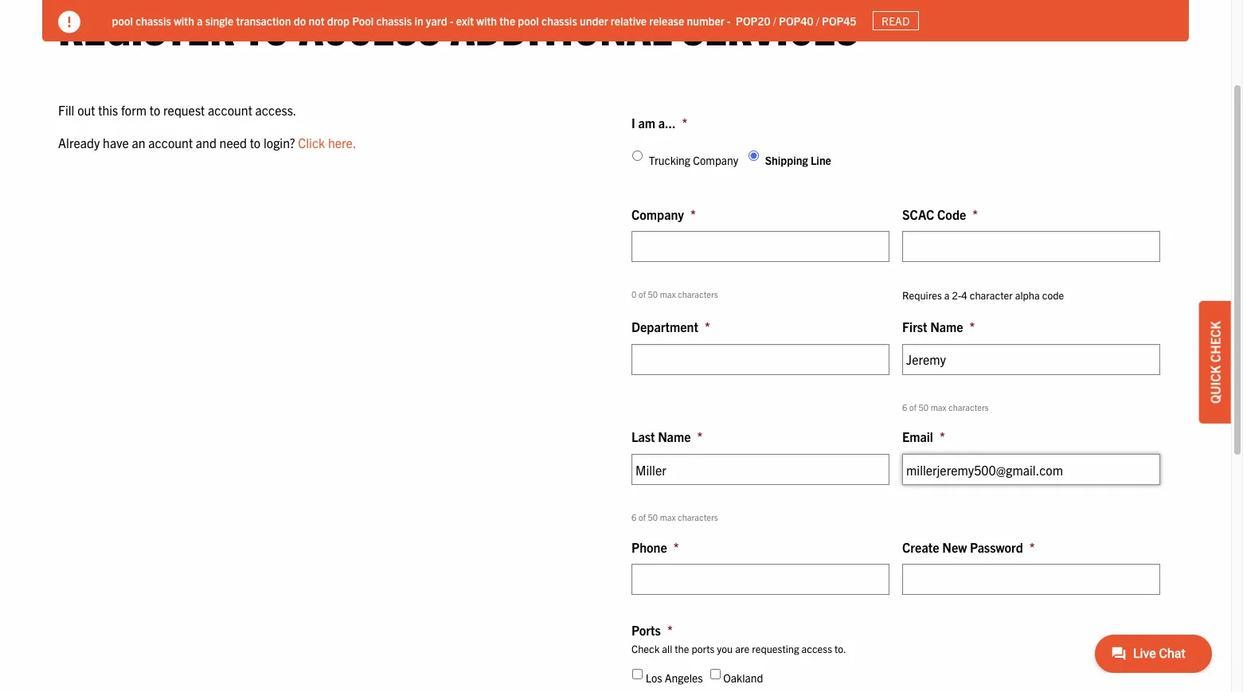 Task type: locate. For each thing, give the bounding box(es) containing it.
chassis left under
[[542, 13, 578, 28]]

account
[[208, 102, 252, 118], [148, 135, 193, 151]]

4
[[962, 289, 968, 302]]

max
[[660, 289, 676, 300], [931, 401, 947, 412], [660, 511, 676, 523]]

/ left pop40
[[774, 13, 777, 28]]

name for first name
[[931, 319, 964, 335]]

to.
[[835, 642, 847, 656]]

50 right 0
[[648, 289, 658, 300]]

do
[[294, 13, 306, 28]]

1 horizontal spatial check
[[1208, 321, 1224, 362]]

max for last
[[660, 511, 676, 523]]

requires
[[903, 289, 942, 302]]

check up quick at the right of page
[[1208, 321, 1224, 362]]

0 vertical spatial the
[[500, 13, 516, 28]]

name right last
[[658, 429, 691, 445]]

* right the 'code'
[[973, 206, 978, 222]]

pool chassis with a single transaction  do not drop pool chassis in yard -  exit with the pool chassis under relative release number -  pop20 / pop40 / pop45
[[112, 13, 857, 28]]

0 vertical spatial 6
[[903, 401, 908, 412]]

1 / from the left
[[774, 13, 777, 28]]

None text field
[[632, 344, 890, 375], [903, 454, 1161, 485], [632, 344, 890, 375], [903, 454, 1161, 485]]

check
[[1208, 321, 1224, 362], [632, 642, 660, 656]]

0 horizontal spatial -
[[450, 13, 454, 28]]

chassis left single
[[136, 13, 172, 28]]

1 vertical spatial name
[[658, 429, 691, 445]]

login?
[[264, 135, 295, 151]]

1 vertical spatial the
[[675, 642, 689, 656]]

2-
[[952, 289, 962, 302]]

2 / from the left
[[817, 13, 820, 28]]

* right a...
[[682, 114, 688, 130]]

name for last name
[[658, 429, 691, 445]]

1 horizontal spatial 6
[[903, 401, 908, 412]]

0 horizontal spatial pool
[[112, 13, 133, 28]]

0 horizontal spatial 6
[[632, 511, 637, 523]]

6 of 50 max characters for last name
[[632, 511, 718, 523]]

1 vertical spatial a
[[945, 289, 950, 302]]

0 vertical spatial 6 of 50 max characters
[[903, 401, 989, 412]]

click here. link
[[298, 135, 356, 151]]

0 vertical spatial max
[[660, 289, 676, 300]]

drop
[[328, 13, 350, 28]]

name
[[931, 319, 964, 335], [658, 429, 691, 445]]

to right form
[[150, 102, 160, 118]]

max up the email *
[[931, 401, 947, 412]]

ports
[[632, 622, 661, 638]]

of up phone
[[639, 511, 646, 523]]

trucking company
[[649, 153, 739, 167]]

1 vertical spatial 6 of 50 max characters
[[632, 511, 718, 523]]

6 up phone
[[632, 511, 637, 523]]

quick check
[[1208, 321, 1224, 403]]

code
[[938, 206, 967, 222]]

2 vertical spatial max
[[660, 511, 676, 523]]

read
[[882, 14, 911, 28]]

1 horizontal spatial 6 of 50 max characters
[[903, 401, 989, 412]]

* up all
[[668, 622, 673, 638]]

0 horizontal spatial to
[[150, 102, 160, 118]]

relative
[[611, 13, 647, 28]]

company down the trucking
[[632, 206, 684, 222]]

quick
[[1208, 365, 1224, 403]]

6 of 50 max characters for first name
[[903, 401, 989, 412]]

the inside ports * check all the ports you are requesting access to.
[[675, 642, 689, 656]]

an
[[132, 135, 145, 151]]

0 of 50 max characters
[[632, 289, 718, 300]]

email *
[[903, 429, 945, 445]]

max up phone *
[[660, 511, 676, 523]]

character
[[970, 289, 1013, 302]]

am
[[638, 114, 656, 130]]

50 up the email *
[[919, 401, 929, 412]]

of right 0
[[639, 289, 646, 300]]

0 vertical spatial a
[[197, 13, 203, 28]]

0 vertical spatial to
[[150, 102, 160, 118]]

pop40
[[780, 13, 814, 28]]

of up email
[[910, 401, 917, 412]]

name right the first
[[931, 319, 964, 335]]

first
[[903, 319, 928, 335]]

pool right exit
[[519, 13, 540, 28]]

account up the need
[[208, 102, 252, 118]]

chassis left in
[[377, 13, 412, 28]]

* right phone
[[674, 539, 679, 555]]

2 vertical spatial 50
[[648, 511, 658, 523]]

fill
[[58, 102, 74, 118]]

0 horizontal spatial a
[[197, 13, 203, 28]]

yard
[[427, 13, 448, 28]]

0 horizontal spatial check
[[632, 642, 660, 656]]

0 vertical spatial company
[[693, 153, 739, 167]]

account right the an
[[148, 135, 193, 151]]

0 horizontal spatial with
[[174, 13, 195, 28]]

1 horizontal spatial company
[[693, 153, 739, 167]]

a
[[197, 13, 203, 28], [945, 289, 950, 302]]

0 vertical spatial 50
[[648, 289, 658, 300]]

1 horizontal spatial the
[[675, 642, 689, 656]]

under
[[580, 13, 609, 28]]

50 for company
[[648, 289, 658, 300]]

are
[[735, 642, 750, 656]]

los angeles
[[646, 670, 703, 685]]

chassis
[[136, 13, 172, 28], [377, 13, 412, 28], [542, 13, 578, 28]]

access.
[[255, 102, 297, 118]]

trucking
[[649, 153, 691, 167]]

6 of 50 max characters
[[903, 401, 989, 412], [632, 511, 718, 523]]

Trucking Company radio
[[633, 151, 643, 161]]

1 horizontal spatial a
[[945, 289, 950, 302]]

characters for company *
[[678, 289, 718, 300]]

6 of 50 max characters up phone *
[[632, 511, 718, 523]]

0 vertical spatial characters
[[678, 289, 718, 300]]

a left single
[[197, 13, 203, 28]]

create
[[903, 539, 940, 555]]

check down ports
[[632, 642, 660, 656]]

of for company
[[639, 289, 646, 300]]

last name *
[[632, 429, 703, 445]]

the right all
[[675, 642, 689, 656]]

1 vertical spatial 50
[[919, 401, 929, 412]]

3 chassis from the left
[[542, 13, 578, 28]]

1 vertical spatial company
[[632, 206, 684, 222]]

*
[[682, 114, 688, 130], [691, 206, 696, 222], [973, 206, 978, 222], [705, 319, 710, 335], [970, 319, 975, 335], [697, 429, 703, 445], [940, 429, 945, 445], [674, 539, 679, 555], [1030, 539, 1035, 555], [668, 622, 673, 638]]

fill out this form to request account access.
[[58, 102, 297, 118]]

to
[[150, 102, 160, 118], [250, 135, 261, 151]]

1 horizontal spatial name
[[931, 319, 964, 335]]

release
[[650, 13, 685, 28]]

1 with from the left
[[174, 13, 195, 28]]

0 horizontal spatial account
[[148, 135, 193, 151]]

1 horizontal spatial /
[[817, 13, 820, 28]]

0 vertical spatial account
[[208, 102, 252, 118]]

1 vertical spatial max
[[931, 401, 947, 412]]

0 horizontal spatial chassis
[[136, 13, 172, 28]]

the
[[500, 13, 516, 28], [675, 642, 689, 656]]

0 vertical spatial name
[[931, 319, 964, 335]]

i
[[632, 114, 636, 130]]

None password field
[[903, 564, 1161, 595]]

1 horizontal spatial with
[[477, 13, 498, 28]]

None text field
[[632, 231, 890, 262], [903, 231, 1161, 262], [903, 344, 1161, 375], [632, 454, 890, 485], [632, 564, 890, 595], [632, 231, 890, 262], [903, 231, 1161, 262], [903, 344, 1161, 375], [632, 454, 890, 485], [632, 564, 890, 595]]

with right exit
[[477, 13, 498, 28]]

6 of 50 max characters up the email *
[[903, 401, 989, 412]]

- left exit
[[450, 13, 454, 28]]

* inside ports * check all the ports you are requesting access to.
[[668, 622, 673, 638]]

the right exit
[[500, 13, 516, 28]]

pool
[[112, 13, 133, 28], [519, 13, 540, 28]]

0 horizontal spatial 6 of 50 max characters
[[632, 511, 718, 523]]

2 vertical spatial of
[[639, 511, 646, 523]]

50 up phone *
[[648, 511, 658, 523]]

1 vertical spatial characters
[[949, 401, 989, 412]]

a left the 2-
[[945, 289, 950, 302]]

0 vertical spatial of
[[639, 289, 646, 300]]

1 vertical spatial 6
[[632, 511, 637, 523]]

a...
[[659, 114, 676, 130]]

/ left pop45
[[817, 13, 820, 28]]

6
[[903, 401, 908, 412], [632, 511, 637, 523]]

with
[[174, 13, 195, 28], [477, 13, 498, 28]]

50
[[648, 289, 658, 300], [919, 401, 929, 412], [648, 511, 658, 523]]

0 horizontal spatial /
[[774, 13, 777, 28]]

company
[[693, 153, 739, 167], [632, 206, 684, 222]]

with left single
[[174, 13, 195, 28]]

2 vertical spatial characters
[[678, 511, 718, 523]]

2 pool from the left
[[519, 13, 540, 28]]

to right the need
[[250, 135, 261, 151]]

/
[[774, 13, 777, 28], [817, 13, 820, 28]]

1 horizontal spatial -
[[728, 13, 731, 28]]

pool right the solid icon
[[112, 13, 133, 28]]

0 vertical spatial check
[[1208, 321, 1224, 362]]

check inside ports * check all the ports you are requesting access to.
[[632, 642, 660, 656]]

2 with from the left
[[477, 13, 498, 28]]

line
[[811, 153, 832, 167]]

max up 'department'
[[660, 289, 676, 300]]

pool
[[353, 13, 374, 28]]

6 for last name
[[632, 511, 637, 523]]

1 horizontal spatial pool
[[519, 13, 540, 28]]

* right last
[[697, 429, 703, 445]]

1 vertical spatial to
[[250, 135, 261, 151]]

1 vertical spatial check
[[632, 642, 660, 656]]

department *
[[632, 319, 710, 335]]

first name *
[[903, 319, 975, 335]]

0 horizontal spatial name
[[658, 429, 691, 445]]

* right 'department'
[[705, 319, 710, 335]]

- right 'number'
[[728, 13, 731, 28]]

characters
[[678, 289, 718, 300], [949, 401, 989, 412], [678, 511, 718, 523]]

last
[[632, 429, 655, 445]]

1 horizontal spatial chassis
[[377, 13, 412, 28]]

6 up email
[[903, 401, 908, 412]]

1 vertical spatial of
[[910, 401, 917, 412]]

request
[[163, 102, 205, 118]]

this
[[98, 102, 118, 118]]

company left 'shipping line' 'option'
[[693, 153, 739, 167]]

of for first
[[910, 401, 917, 412]]

ports * check all the ports you are requesting access to.
[[632, 622, 847, 656]]

-
[[450, 13, 454, 28], [728, 13, 731, 28]]

of for last
[[639, 511, 646, 523]]

2 horizontal spatial chassis
[[542, 13, 578, 28]]



Task type: vqa. For each thing, say whether or not it's contained in the screenshot.
the Safety & Security link at the bottom
no



Task type: describe. For each thing, give the bounding box(es) containing it.
check inside "link"
[[1208, 321, 1224, 362]]

1 chassis from the left
[[136, 13, 172, 28]]

need
[[220, 135, 247, 151]]

code
[[1043, 289, 1065, 302]]

company *
[[632, 206, 696, 222]]

* right email
[[940, 429, 945, 445]]

0 horizontal spatial company
[[632, 206, 684, 222]]

Shipping Line radio
[[749, 151, 759, 161]]

already
[[58, 135, 100, 151]]

ports
[[692, 642, 715, 656]]

0
[[632, 289, 637, 300]]

characters for last name *
[[678, 511, 718, 523]]

los
[[646, 670, 662, 685]]

0 horizontal spatial the
[[500, 13, 516, 28]]

click
[[298, 135, 325, 151]]

1 horizontal spatial account
[[208, 102, 252, 118]]

single
[[206, 13, 234, 28]]

1 pool from the left
[[112, 13, 133, 28]]

access
[[802, 642, 833, 656]]

pop45
[[823, 13, 857, 28]]

requires a 2-4 character alpha code
[[903, 289, 1065, 302]]

requesting
[[752, 642, 800, 656]]

you
[[717, 642, 733, 656]]

* right password
[[1030, 539, 1035, 555]]

1 - from the left
[[450, 13, 454, 28]]

1 horizontal spatial to
[[250, 135, 261, 151]]

Los Angeles checkbox
[[633, 669, 643, 679]]

max for company
[[660, 289, 676, 300]]

and
[[196, 135, 217, 151]]

alpha
[[1015, 289, 1040, 302]]

already have an account and need to login? click here.
[[58, 135, 356, 151]]

phone *
[[632, 539, 679, 555]]

shipping
[[765, 153, 808, 167]]

shipping line
[[765, 153, 832, 167]]

pop20
[[737, 13, 771, 28]]

in
[[415, 13, 424, 28]]

new
[[943, 539, 967, 555]]

i am a... *
[[632, 114, 688, 130]]

oakland
[[724, 670, 764, 685]]

transaction
[[237, 13, 292, 28]]

quick check link
[[1200, 301, 1232, 423]]

6 for first name
[[903, 401, 908, 412]]

2 - from the left
[[728, 13, 731, 28]]

2 chassis from the left
[[377, 13, 412, 28]]

1 vertical spatial account
[[148, 135, 193, 151]]

scac code *
[[903, 206, 978, 222]]

angeles
[[665, 670, 703, 685]]

characters for first name *
[[949, 401, 989, 412]]

* down requires a 2-4 character alpha code
[[970, 319, 975, 335]]

department
[[632, 319, 699, 335]]

50 for first
[[919, 401, 929, 412]]

number
[[687, 13, 725, 28]]

out
[[77, 102, 95, 118]]

exit
[[457, 13, 474, 28]]

read link
[[873, 11, 920, 30]]

have
[[103, 135, 129, 151]]

not
[[309, 13, 325, 28]]

50 for last
[[648, 511, 658, 523]]

scac
[[903, 206, 935, 222]]

* down trucking company
[[691, 206, 696, 222]]

here.
[[328, 135, 356, 151]]

Oakland checkbox
[[710, 669, 721, 679]]

create new password *
[[903, 539, 1035, 555]]

password
[[970, 539, 1024, 555]]

email
[[903, 429, 934, 445]]

solid image
[[58, 11, 80, 33]]

max for first
[[931, 401, 947, 412]]

phone
[[632, 539, 667, 555]]

form
[[121, 102, 147, 118]]

all
[[662, 642, 673, 656]]



